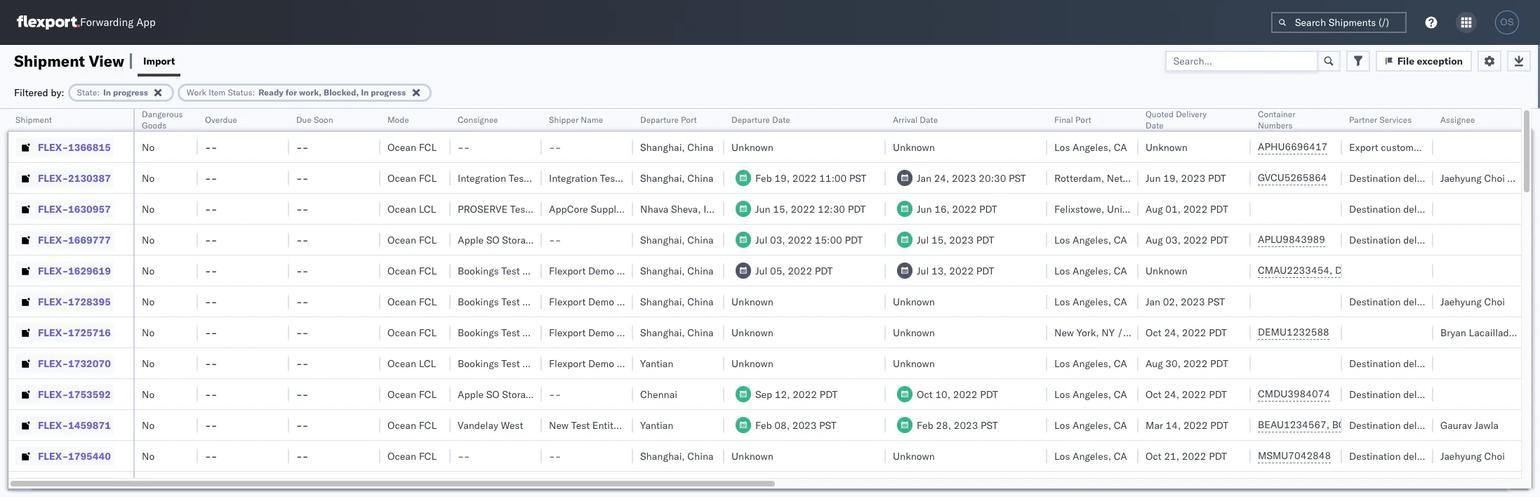 Task type: vqa. For each thing, say whether or not it's contained in the screenshot.
FLEX-1629619 button at the left of page
yes



Task type: describe. For each thing, give the bounding box(es) containing it.
flex- for 1366815
[[38, 141, 68, 153]]

demo for oct
[[588, 326, 615, 339]]

oct 24, 2022 pdt for los angeles, ca
[[1146, 388, 1227, 401]]

date for arrival date
[[920, 114, 938, 125]]

1725716
[[68, 326, 111, 339]]

departure date button
[[725, 112, 872, 126]]

16,
[[935, 203, 950, 215]]

shipper name button
[[542, 112, 619, 126]]

2022 right 14,
[[1184, 419, 1208, 432]]

co. for aug
[[654, 357, 668, 370]]

aug for aug 03, 2022 pdt
[[1146, 234, 1163, 246]]

pst right "20:30"
[[1009, 172, 1027, 184]]

15, for jul
[[932, 234, 947, 246]]

export customs, import customs
[[1350, 141, 1495, 153]]

1 ca from the top
[[1114, 141, 1128, 153]]

pdt up aug 01, 2022 pdt
[[1209, 172, 1227, 184]]

shipment for shipment view
[[14, 51, 85, 71]]

ocean lcl for bookings
[[388, 357, 436, 370]]

rotterdam, netherlands
[[1055, 172, 1162, 184]]

resize handle column header for dangerous goods
[[181, 109, 198, 497]]

12:30
[[818, 203, 846, 215]]

1 los angeles, ca from the top
[[1055, 141, 1128, 153]]

pdt up aug 03, 2022 pdt
[[1211, 203, 1229, 215]]

date for departure date
[[772, 114, 791, 125]]

apple for shanghai, china
[[458, 234, 484, 246]]

jun 16, 2022 pdt
[[917, 203, 998, 215]]

container
[[1258, 109, 1296, 119]]

storage for shanghai, china
[[502, 234, 536, 246]]

24, for new york, ny / newark, nj
[[1165, 326, 1180, 339]]

destination delivery for cmdu3984074
[[1350, 388, 1439, 401]]

flex- for 1795440
[[38, 450, 68, 462]]

mar 14, 2022 pdt
[[1146, 419, 1229, 432]]

2022 right 13,
[[950, 264, 974, 277]]

los angeles, ca for 03,
[[1055, 234, 1128, 246]]

shipper name
[[549, 114, 603, 125]]

aphu6696417
[[1258, 140, 1328, 153]]

dangerous goods
[[142, 109, 183, 131]]

1669777
[[68, 234, 111, 246]]

pdt up the aug 30, 2022 pdt
[[1209, 326, 1227, 339]]

numbers
[[1258, 120, 1293, 131]]

1366815
[[68, 141, 111, 153]]

ltd
[[624, 203, 638, 215]]

flex- for 1753592
[[38, 388, 68, 401]]

1 angeles, from the top
[[1073, 141, 1112, 153]]

consignee for flex-1629619
[[523, 264, 570, 277]]

final port
[[1055, 114, 1092, 125]]

jul for jul 05, 2022 pdt
[[756, 264, 768, 277]]

14 resize handle column header from the left
[[1417, 109, 1434, 497]]

ocean for flex-1732070
[[388, 357, 416, 370]]

china for 19,
[[688, 172, 714, 184]]

jun 15, 2022 12:30 pdt
[[756, 203, 866, 215]]

pdt down jul 15, 2023 pdt
[[977, 264, 995, 277]]

new for new test entity 2
[[549, 419, 569, 432]]

arrival
[[893, 114, 918, 125]]

supply
[[591, 203, 621, 215]]

forwarding app
[[80, 16, 156, 29]]

resize handle column header for arrival date
[[1031, 109, 1048, 497]]

2023 for 28,
[[954, 419, 979, 432]]

ocean for flex-1669777
[[388, 234, 416, 246]]

(do for shanghai, china
[[539, 234, 559, 246]]

jul for jul 13, 2022 pdt
[[917, 264, 929, 277]]

app
[[136, 16, 156, 29]]

3 los from the top
[[1055, 264, 1071, 277]]

1 progress from the left
[[113, 87, 148, 97]]

1459871
[[68, 419, 111, 432]]

gaurav jawla
[[1441, 419, 1499, 432]]

flex- for 1728395
[[38, 295, 68, 308]]

ocean fcl for flex-1795440
[[388, 450, 437, 462]]

ny
[[1102, 326, 1115, 339]]

demu1232588
[[1258, 326, 1330, 338]]

name
[[581, 114, 603, 125]]

2022 right 21,
[[1182, 450, 1207, 462]]

no for flex-1795440
[[142, 450, 155, 462]]

delivery for beau1234567, bozo1234565, tcnu1234565
[[1404, 419, 1439, 432]]

flexport demo shipper co. for oct
[[549, 326, 668, 339]]

2023 for 08,
[[793, 419, 817, 432]]

proserve test account
[[458, 203, 568, 215]]

aug for aug 01, 2022 pdt
[[1146, 203, 1163, 215]]

beau1234567, bozo1234565, tcnu1234565
[[1258, 419, 1476, 431]]

demo for jan
[[588, 295, 615, 308]]

assignee
[[1441, 114, 1476, 125]]

01,
[[1166, 203, 1181, 215]]

/
[[1118, 326, 1124, 339]]

oct left 10,
[[917, 388, 933, 401]]

new for new york, ny / newark, nj
[[1055, 326, 1075, 339]]

3 destination delivery from the top
[[1350, 357, 1439, 370]]

cmau2233454,
[[1258, 264, 1333, 277]]

filtered by:
[[14, 86, 64, 99]]

choi for msmu7042848
[[1485, 450, 1506, 462]]

flex-1459871 button
[[15, 415, 114, 435]]

flex-2130387
[[38, 172, 111, 184]]

fcl for flex-2130387
[[419, 172, 437, 184]]

due soon
[[296, 114, 333, 125]]

1 los from the top
[[1055, 141, 1071, 153]]

4 china from the top
[[688, 264, 714, 277]]

flex-1753592
[[38, 388, 111, 401]]

1 : from the left
[[97, 87, 100, 97]]

jaehy
[[1521, 326, 1541, 339]]

10,
[[936, 388, 951, 401]]

ocean lcl for proserve
[[388, 203, 436, 215]]

new york, ny / newark, nj
[[1055, 326, 1177, 339]]

file exception
[[1398, 54, 1464, 67]]

aug for aug 30, 2022 pdt
[[1146, 357, 1163, 370]]

chennai
[[640, 388, 678, 401]]

jawla
[[1475, 419, 1499, 432]]

1732070
[[68, 357, 111, 370]]

ocean for flex-1630957
[[388, 203, 416, 215]]

yantian for 2
[[640, 419, 674, 432]]

19, for jun
[[1164, 172, 1179, 184]]

mar
[[1146, 419, 1164, 432]]

nj
[[1166, 326, 1177, 339]]

partner
[[1350, 114, 1378, 125]]

2 : from the left
[[252, 87, 255, 97]]

shanghai, for 02,
[[640, 295, 685, 308]]

feb for feb 28, 2023 pst
[[917, 419, 934, 432]]

pdt right 30,
[[1211, 357, 1229, 370]]

feb 28, 2023 pst
[[917, 419, 998, 432]]

export
[[1350, 141, 1379, 153]]

import button
[[138, 45, 181, 77]]

1 shanghai, from the top
[[640, 141, 685, 153]]

flexport for flex-1728395
[[549, 295, 586, 308]]

bookings for flex-1728395
[[458, 295, 499, 308]]

shanghai, for 21,
[[640, 450, 685, 462]]

2023 for 24,
[[952, 172, 977, 184]]

1 horizontal spatial import
[[1425, 141, 1454, 153]]

shipper inside button
[[549, 114, 579, 125]]

flex-2130387 button
[[15, 168, 114, 188]]

gvcu5265864
[[1258, 171, 1328, 184]]

flex- for 1459871
[[38, 419, 68, 432]]

delivery for msmu7042848
[[1404, 450, 1439, 462]]

los for 02,
[[1055, 295, 1071, 308]]

overdue
[[205, 114, 237, 125]]

angeles, for 24,
[[1073, 388, 1112, 401]]

china for 24,
[[688, 326, 714, 339]]

file
[[1398, 54, 1415, 67]]

3 delivery from the top
[[1404, 357, 1439, 370]]

2022 right 10,
[[954, 388, 978, 401]]

ocean for flex-1795440
[[388, 450, 416, 462]]

2022 right 30,
[[1184, 357, 1208, 370]]

los for 14,
[[1055, 419, 1071, 432]]

flexport demo shipper co. for jan
[[549, 295, 668, 308]]

pdt up feb 08, 2023 pst
[[820, 388, 838, 401]]

2022 left 12:30 at the right of page
[[791, 203, 816, 215]]

jul 15, 2023 pdt
[[917, 234, 995, 246]]

newark,
[[1126, 326, 1163, 339]]

fcl for flex-1795440
[[419, 450, 437, 462]]

2023 for 19,
[[1182, 172, 1206, 184]]

1 shanghai, china from the top
[[640, 141, 714, 153]]

resize handle column header for shipment
[[117, 109, 133, 497]]

account
[[531, 203, 568, 215]]

angeles, for 30,
[[1073, 357, 1112, 370]]

departure for departure port
[[640, 114, 679, 125]]

4 shanghai, china from the top
[[640, 264, 714, 277]]

feb for feb 19, 2022 11:00 pst
[[756, 172, 772, 184]]

02,
[[1163, 295, 1179, 308]]

3 resize handle column header from the left
[[272, 109, 289, 497]]

view
[[89, 51, 124, 71]]

partner services
[[1350, 114, 1412, 125]]

15 resize handle column header from the left
[[1508, 109, 1525, 497]]

12,
[[775, 388, 790, 401]]

feb for feb 08, 2023 pst
[[756, 419, 772, 432]]

2023 for 15,
[[950, 234, 974, 246]]

shanghai, china for 19,
[[640, 172, 714, 184]]

2 destination from the top
[[1350, 295, 1401, 308]]

flex-1366815 button
[[15, 137, 114, 157]]

fcl for flex-1725716
[[419, 326, 437, 339]]

2022 right '01,'
[[1184, 203, 1208, 215]]

aug 01, 2022 pdt
[[1146, 203, 1229, 215]]

13,
[[932, 264, 947, 277]]

flex-1459871
[[38, 419, 111, 432]]

jaehyung choi - test o
[[1441, 172, 1541, 184]]

destination delivery for aplu9843989
[[1350, 234, 1439, 246]]

28,
[[936, 419, 952, 432]]

aug 30, 2022 pdt
[[1146, 357, 1229, 370]]

ocean for flex-1725716
[[388, 326, 416, 339]]

ocean for flex-1753592
[[388, 388, 416, 401]]

flex- for 1669777
[[38, 234, 68, 246]]

item
[[209, 87, 226, 97]]

(do for chennai
[[539, 388, 559, 401]]

pdt right "15:00"
[[845, 234, 863, 246]]

2 delivery from the top
[[1404, 295, 1439, 308]]

vandelay west
[[458, 419, 523, 432]]

2 jaehyung from the top
[[1441, 295, 1482, 308]]

blocked,
[[324, 87, 359, 97]]

flex- for 2130387
[[38, 172, 68, 184]]

felixstowe, united kingdom
[[1055, 203, 1179, 215]]

1 flexport demo shipper co. from the top
[[549, 264, 668, 277]]

destination for msmu7042848
[[1350, 450, 1401, 462]]

feb 19, 2022 11:00 pst
[[756, 172, 867, 184]]

choi for gvcu5265864
[[1485, 172, 1506, 184]]

final
[[1055, 114, 1074, 125]]

filtered
[[14, 86, 48, 99]]

08,
[[775, 419, 790, 432]]

1630957
[[68, 203, 111, 215]]

o
[[1538, 172, 1541, 184]]

ready
[[259, 87, 284, 97]]

30,
[[1166, 357, 1181, 370]]

test for aug 01, 2022 pdt
[[510, 203, 529, 215]]

cmdu3984074
[[1258, 388, 1331, 400]]



Task type: locate. For each thing, give the bounding box(es) containing it.
0 vertical spatial jaehyung choi
[[1441, 295, 1506, 308]]

apple for chennai
[[458, 388, 484, 401]]

0 horizontal spatial date
[[772, 114, 791, 125]]

mode button
[[381, 112, 437, 126]]

use) down appcore supply ltd
[[584, 234, 609, 246]]

new left entity
[[549, 419, 569, 432]]

choi down customs
[[1485, 172, 1506, 184]]

aug left '01,'
[[1146, 203, 1163, 215]]

yantian
[[640, 357, 674, 370], [640, 419, 674, 432]]

1 horizontal spatial jun
[[917, 203, 932, 215]]

2022 right 12,
[[793, 388, 817, 401]]

1728395
[[68, 295, 111, 308]]

pdt down "mar 14, 2022 pdt"
[[1209, 450, 1227, 462]]

flexport for flex-1725716
[[549, 326, 586, 339]]

file exception button
[[1376, 50, 1473, 71], [1376, 50, 1473, 71]]

19, up jun 15, 2022 12:30 pdt
[[775, 172, 790, 184]]

oct left 21,
[[1146, 450, 1162, 462]]

12 resize handle column header from the left
[[1235, 109, 1251, 497]]

2 ocean fcl from the top
[[388, 172, 437, 184]]

7 fcl from the top
[[419, 388, 437, 401]]

flex- down flex-1459871 button in the left bottom of the page
[[38, 450, 68, 462]]

Search Shipments (/) text field
[[1272, 12, 1407, 33]]

yantian up chennai
[[640, 357, 674, 370]]

shanghai, china for 24,
[[640, 326, 714, 339]]

1 03, from the left
[[770, 234, 786, 246]]

6 shanghai, from the top
[[640, 326, 685, 339]]

1 ocean fcl from the top
[[388, 141, 437, 153]]

consignee for flex-1732070
[[523, 357, 570, 370]]

0 vertical spatial 15,
[[773, 203, 789, 215]]

import inside button
[[143, 54, 175, 67]]

port for final port
[[1076, 114, 1092, 125]]

flex- down flex-1725716 button
[[38, 357, 68, 370]]

24, down 30,
[[1165, 388, 1180, 401]]

1 not from the top
[[562, 234, 581, 246]]

1629619
[[68, 264, 111, 277]]

flex-1669777
[[38, 234, 111, 246]]

3 angeles, from the top
[[1073, 264, 1112, 277]]

jaehyung choi down gaurav jawla
[[1441, 450, 1506, 462]]

ocean for flex-1459871
[[388, 419, 416, 432]]

los angeles, ca
[[1055, 141, 1128, 153], [1055, 234, 1128, 246], [1055, 264, 1128, 277], [1055, 295, 1128, 308], [1055, 357, 1128, 370], [1055, 388, 1128, 401], [1055, 419, 1128, 432], [1055, 450, 1128, 462]]

0 vertical spatial not
[[562, 234, 581, 246]]

bryan
[[1441, 326, 1467, 339]]

angeles,
[[1073, 141, 1112, 153], [1073, 234, 1112, 246], [1073, 264, 1112, 277], [1073, 295, 1112, 308], [1073, 357, 1112, 370], [1073, 388, 1112, 401], [1073, 419, 1112, 432], [1073, 450, 1112, 462]]

shipment
[[14, 51, 85, 71], [15, 114, 52, 125]]

1 use) from the top
[[584, 234, 609, 246]]

united
[[1107, 203, 1137, 215]]

flex-1630957
[[38, 203, 111, 215]]

jun right india
[[756, 203, 771, 215]]

port
[[681, 114, 697, 125], [1076, 114, 1092, 125]]

date inside quoted delivery date
[[1146, 120, 1164, 131]]

jaehyung
[[1441, 172, 1482, 184], [1441, 295, 1482, 308], [1441, 450, 1482, 462]]

1 horizontal spatial 15,
[[932, 234, 947, 246]]

2 flexport demo shipper co. from the top
[[549, 295, 668, 308]]

os
[[1501, 17, 1515, 27]]

apple so storage (do not use) for shanghai, china
[[458, 234, 609, 246]]

0 vertical spatial aug
[[1146, 203, 1163, 215]]

flex- up flex-1629619 button
[[38, 234, 68, 246]]

pst down sep 12, 2022 pdt
[[820, 419, 837, 432]]

2 horizontal spatial jun
[[1146, 172, 1161, 184]]

(do up new test entity 2
[[539, 388, 559, 401]]

tcnu1234565
[[1407, 419, 1476, 431]]

2 apple so storage (do not use) from the top
[[458, 388, 609, 401]]

jun for jun 15, 2022 12:30 pdt
[[756, 203, 771, 215]]

6 fcl from the top
[[419, 326, 437, 339]]

1 co. from the top
[[654, 264, 668, 277]]

destination delivery for msmu7042848
[[1350, 450, 1439, 462]]

2022 right the 16,
[[953, 203, 977, 215]]

flex- up flex-1725716 button
[[38, 295, 68, 308]]

3 jaehyung from the top
[[1441, 450, 1482, 462]]

resize handle column header for final port
[[1122, 109, 1139, 497]]

feb up jun 15, 2022 12:30 pdt
[[756, 172, 772, 184]]

os button
[[1492, 6, 1524, 39]]

4 resize handle column header from the left
[[364, 109, 381, 497]]

jan up jun 16, 2022 pdt at the top of page
[[917, 172, 932, 184]]

los for 03,
[[1055, 234, 1071, 246]]

jun up kingdom
[[1146, 172, 1161, 184]]

jun 19, 2023 pdt
[[1146, 172, 1227, 184]]

24, up the 16,
[[934, 172, 950, 184]]

ocean fcl for flex-1459871
[[388, 419, 437, 432]]

1 vertical spatial choi
[[1485, 295, 1506, 308]]

flex- down flex-1669777 'button'
[[38, 264, 68, 277]]

2022 left 11:00
[[793, 172, 817, 184]]

no for flex-1366815
[[142, 141, 155, 153]]

oct 21, 2022 pdt
[[1146, 450, 1227, 462]]

1 no from the top
[[142, 141, 155, 153]]

pst for jan 02, 2023 pst
[[1208, 295, 1225, 308]]

2 so from the top
[[486, 388, 500, 401]]

fcl for flex-1669777
[[419, 234, 437, 246]]

bryan lacaillade, jaehy
[[1441, 326, 1541, 339]]

3 fcl from the top
[[419, 234, 437, 246]]

no for flex-1629619
[[142, 264, 155, 277]]

pdt right 12:30 at the right of page
[[848, 203, 866, 215]]

2023 right '28,'
[[954, 419, 979, 432]]

oct 24, 2022 pdt for new york, ny / newark, nj
[[1146, 326, 1227, 339]]

angeles, for 14,
[[1073, 419, 1112, 432]]

ocean for flex-1366815
[[388, 141, 416, 153]]

7 shanghai, from the top
[[640, 450, 685, 462]]

11 resize handle column header from the left
[[1122, 109, 1139, 497]]

ocean fcl
[[388, 141, 437, 153], [388, 172, 437, 184], [388, 234, 437, 246], [388, 264, 437, 277], [388, 295, 437, 308], [388, 326, 437, 339], [388, 388, 437, 401], [388, 419, 437, 432], [388, 450, 437, 462]]

pst right 11:00
[[850, 172, 867, 184]]

9 no from the top
[[142, 388, 155, 401]]

Search... text field
[[1166, 50, 1319, 71]]

1 vertical spatial not
[[562, 388, 581, 401]]

2 19, from the left
[[1164, 172, 1179, 184]]

5 delivery from the top
[[1404, 419, 1439, 432]]

2 bookings from the top
[[458, 295, 499, 308]]

bozo1234565,
[[1333, 419, 1404, 431]]

4 shanghai, from the top
[[640, 264, 685, 277]]

8 los from the top
[[1055, 450, 1071, 462]]

2 destination delivery from the top
[[1350, 295, 1439, 308]]

apple up vandelay
[[458, 388, 484, 401]]

resize handle column header
[[117, 109, 133, 497], [181, 109, 198, 497], [272, 109, 289, 497], [364, 109, 381, 497], [434, 109, 451, 497], [525, 109, 542, 497], [617, 109, 633, 497], [708, 109, 725, 497], [869, 109, 886, 497], [1031, 109, 1048, 497], [1122, 109, 1139, 497], [1235, 109, 1251, 497], [1326, 109, 1343, 497], [1417, 109, 1434, 497], [1508, 109, 1525, 497]]

03, for jul
[[770, 234, 786, 246]]

2023 down jun 16, 2022 pdt at the top of page
[[950, 234, 974, 246]]

shipper for oct
[[617, 326, 652, 339]]

angeles, for 03,
[[1073, 234, 1112, 246]]

lcl
[[419, 203, 436, 215], [419, 357, 436, 370]]

15, up the jul 03, 2022 15:00 pdt
[[773, 203, 789, 215]]

10 resize handle column header from the left
[[1031, 109, 1048, 497]]

demu1232567
[[1336, 264, 1407, 277]]

3 ca from the top
[[1114, 264, 1128, 277]]

date down quoted
[[1146, 120, 1164, 131]]

flex- up flex-1795440 button
[[38, 419, 68, 432]]

0 vertical spatial 24,
[[934, 172, 950, 184]]

2 vertical spatial aug
[[1146, 357, 1163, 370]]

shipment down filtered
[[15, 114, 52, 125]]

oct 24, 2022 pdt up the aug 30, 2022 pdt
[[1146, 326, 1227, 339]]

1 ocean from the top
[[388, 141, 416, 153]]

appcore supply ltd
[[549, 203, 638, 215]]

2 horizontal spatial date
[[1146, 120, 1164, 131]]

pdt up "mar 14, 2022 pdt"
[[1209, 388, 1227, 401]]

los for 24,
[[1055, 388, 1071, 401]]

no for flex-1669777
[[142, 234, 155, 246]]

entity
[[593, 419, 619, 432]]

6 flex- from the top
[[38, 295, 68, 308]]

2 shanghai, from the top
[[640, 172, 685, 184]]

7 no from the top
[[142, 326, 155, 339]]

progress up dangerous
[[113, 87, 148, 97]]

11:00
[[820, 172, 847, 184]]

0 vertical spatial shipment
[[14, 51, 85, 71]]

0 vertical spatial (do
[[539, 234, 559, 246]]

pdt down "15:00"
[[815, 264, 833, 277]]

jul up jul 05, 2022 pdt
[[756, 234, 768, 246]]

consignee for flex-1725716
[[523, 326, 570, 339]]

5 ocean from the top
[[388, 264, 416, 277]]

shipment inside button
[[15, 114, 52, 125]]

jaehyung for gvcu5265864
[[1441, 172, 1482, 184]]

2 los angeles, ca from the top
[[1055, 234, 1128, 246]]

flexport. image
[[17, 15, 80, 29]]

0 horizontal spatial 19,
[[775, 172, 790, 184]]

rotterdam,
[[1055, 172, 1105, 184]]

1 horizontal spatial departure
[[732, 114, 770, 125]]

consignee inside 'button'
[[458, 114, 498, 125]]

0 vertical spatial lcl
[[419, 203, 436, 215]]

1 apple from the top
[[458, 234, 484, 246]]

services
[[1380, 114, 1412, 125]]

0 horizontal spatial 15,
[[773, 203, 789, 215]]

flexport for flex-1732070
[[549, 357, 586, 370]]

2023 right 08,
[[793, 419, 817, 432]]

1 horizontal spatial port
[[1076, 114, 1092, 125]]

no for flex-2130387
[[142, 172, 155, 184]]

7 resize handle column header from the left
[[617, 109, 633, 497]]

1 horizontal spatial in
[[361, 87, 369, 97]]

2 ca from the top
[[1114, 234, 1128, 246]]

apple so storage (do not use) for chennai
[[458, 388, 609, 401]]

flex- down the shipment button
[[38, 141, 68, 153]]

4 destination from the top
[[1350, 388, 1401, 401]]

1 vertical spatial yantian
[[640, 419, 674, 432]]

demo for aug
[[588, 357, 615, 370]]

date
[[772, 114, 791, 125], [920, 114, 938, 125], [1146, 120, 1164, 131]]

ca for 14,
[[1114, 419, 1128, 432]]

3 shanghai, from the top
[[640, 234, 685, 246]]

2 vertical spatial 24,
[[1165, 388, 1180, 401]]

0 horizontal spatial progress
[[113, 87, 148, 97]]

4 los angeles, ca from the top
[[1055, 295, 1128, 308]]

so for shanghai, china
[[486, 234, 500, 246]]

pdt down aug 01, 2022 pdt
[[1211, 234, 1229, 246]]

1 flex- from the top
[[38, 141, 68, 153]]

1 horizontal spatial jan
[[1146, 295, 1161, 308]]

jaehyung choi up bryan lacaillade, jaehy
[[1441, 295, 1506, 308]]

05,
[[770, 264, 786, 277]]

1 horizontal spatial new
[[1055, 326, 1075, 339]]

ocean fcl for flex-2130387
[[388, 172, 437, 184]]

11 ocean from the top
[[388, 450, 416, 462]]

0 horizontal spatial jun
[[756, 203, 771, 215]]

2022 down aug 01, 2022 pdt
[[1184, 234, 1208, 246]]

flexport for flex-1629619
[[549, 264, 586, 277]]

china for 02,
[[688, 295, 714, 308]]

jaehyung choi for oct 21, 2022 pdt
[[1441, 450, 1506, 462]]

in
[[103, 87, 111, 97], [361, 87, 369, 97]]

0 vertical spatial use)
[[584, 234, 609, 246]]

5 los angeles, ca from the top
[[1055, 357, 1128, 370]]

2 03, from the left
[[1166, 234, 1181, 246]]

0 horizontal spatial :
[[97, 87, 100, 97]]

2 choi from the top
[[1485, 295, 1506, 308]]

yantian down chennai
[[640, 419, 674, 432]]

date right arrival
[[920, 114, 938, 125]]

resize handle column header for mode
[[434, 109, 451, 497]]

0 vertical spatial yantian
[[640, 357, 674, 370]]

9 ocean from the top
[[388, 388, 416, 401]]

1 vertical spatial new
[[549, 419, 569, 432]]

19, up '01,'
[[1164, 172, 1179, 184]]

4 co. from the top
[[654, 357, 668, 370]]

flex- down flex-1366815 button
[[38, 172, 68, 184]]

1 demo from the top
[[588, 264, 615, 277]]

10 flex- from the top
[[38, 419, 68, 432]]

1 destination from the top
[[1350, 234, 1401, 246]]

21,
[[1165, 450, 1180, 462]]

:
[[97, 87, 100, 97], [252, 87, 255, 97]]

shanghai, china for 21,
[[640, 450, 714, 462]]

ocean for flex-2130387
[[388, 172, 416, 184]]

container numbers button
[[1251, 106, 1329, 131]]

delivery for cmdu3984074
[[1404, 388, 1439, 401]]

ocean fcl for flex-1366815
[[388, 141, 437, 153]]

6 no from the top
[[142, 295, 155, 308]]

destination
[[1350, 234, 1401, 246], [1350, 295, 1401, 308], [1350, 357, 1401, 370], [1350, 388, 1401, 401], [1350, 419, 1401, 432], [1350, 450, 1401, 462]]

7 ca from the top
[[1114, 419, 1128, 432]]

oct left nj
[[1146, 326, 1162, 339]]

use) up new test entity 2
[[584, 388, 609, 401]]

2022 right nj
[[1182, 326, 1207, 339]]

0 horizontal spatial port
[[681, 114, 697, 125]]

2 flexport from the top
[[549, 295, 586, 308]]

feb 08, 2023 pst
[[756, 419, 837, 432]]

dangerous
[[142, 109, 183, 119]]

0 vertical spatial so
[[486, 234, 500, 246]]

0 horizontal spatial 03,
[[770, 234, 786, 246]]

2 vertical spatial jaehyung
[[1441, 450, 1482, 462]]

0 vertical spatial apple so storage (do not use)
[[458, 234, 609, 246]]

4 los from the top
[[1055, 295, 1071, 308]]

delivery for aplu9843989
[[1404, 234, 1439, 246]]

0 vertical spatial apple
[[458, 234, 484, 246]]

jul left 05,
[[756, 264, 768, 277]]

pdt down "20:30"
[[980, 203, 998, 215]]

ocean fcl for flex-1669777
[[388, 234, 437, 246]]

ca
[[1114, 141, 1128, 153], [1114, 234, 1128, 246], [1114, 264, 1128, 277], [1114, 295, 1128, 308], [1114, 357, 1128, 370], [1114, 388, 1128, 401], [1114, 419, 1128, 432], [1114, 450, 1128, 462]]

1 bookings from the top
[[458, 264, 499, 277]]

jaehyung choi for jan 02, 2023 pst
[[1441, 295, 1506, 308]]

so up 'vandelay west' in the bottom of the page
[[486, 388, 500, 401]]

3 demo from the top
[[588, 326, 615, 339]]

co. for jan
[[654, 295, 668, 308]]

sep
[[756, 388, 773, 401]]

west
[[501, 419, 523, 432]]

15:00
[[815, 234, 843, 246]]

flex-1669777 button
[[15, 230, 114, 250]]

dangerous goods button
[[135, 106, 193, 131]]

not down appcore at left top
[[562, 234, 581, 246]]

bookings for flex-1629619
[[458, 264, 499, 277]]

exception
[[1418, 54, 1464, 67]]

customs,
[[1382, 141, 1422, 153]]

test
[[1517, 172, 1535, 184], [510, 203, 529, 215], [502, 264, 520, 277], [502, 295, 520, 308], [502, 326, 520, 339], [502, 357, 520, 370], [571, 419, 590, 432]]

bookings test consignee
[[458, 264, 570, 277], [458, 295, 570, 308], [458, 326, 570, 339], [458, 357, 570, 370]]

2022 left "15:00"
[[788, 234, 813, 246]]

pst for feb 28, 2023 pst
[[981, 419, 998, 432]]

6 china from the top
[[688, 326, 714, 339]]

import down app
[[143, 54, 175, 67]]

unknown
[[732, 141, 774, 153], [893, 141, 935, 153], [1146, 141, 1188, 153], [1146, 264, 1188, 277], [732, 295, 774, 308], [893, 295, 935, 308], [732, 326, 774, 339], [893, 326, 935, 339], [732, 357, 774, 370], [893, 357, 935, 370], [732, 450, 774, 462], [893, 450, 935, 462]]

0 vertical spatial jan
[[917, 172, 932, 184]]

2 vertical spatial choi
[[1485, 450, 1506, 462]]

5 shanghai, from the top
[[640, 295, 685, 308]]

quoted delivery date
[[1146, 109, 1207, 131]]

china
[[688, 141, 714, 153], [688, 172, 714, 184], [688, 234, 714, 246], [688, 264, 714, 277], [688, 295, 714, 308], [688, 326, 714, 339], [688, 450, 714, 462]]

9 flex- from the top
[[38, 388, 68, 401]]

oct
[[1146, 326, 1162, 339], [917, 388, 933, 401], [1146, 388, 1162, 401], [1146, 450, 1162, 462]]

(do down account at the top of the page
[[539, 234, 559, 246]]

8 angeles, from the top
[[1073, 450, 1112, 462]]

1 vertical spatial import
[[1425, 141, 1454, 153]]

ocean fcl for flex-1725716
[[388, 326, 437, 339]]

flex-1629619
[[38, 264, 111, 277]]

proserve
[[458, 203, 508, 215]]

shanghai, china for 03,
[[640, 234, 714, 246]]

ocean
[[388, 141, 416, 153], [388, 172, 416, 184], [388, 203, 416, 215], [388, 234, 416, 246], [388, 264, 416, 277], [388, 295, 416, 308], [388, 326, 416, 339], [388, 357, 416, 370], [388, 388, 416, 401], [388, 419, 416, 432], [388, 450, 416, 462]]

3 no from the top
[[142, 203, 155, 215]]

1 vertical spatial 24,
[[1165, 326, 1180, 339]]

jaehyung up bryan
[[1441, 295, 1482, 308]]

3 destination from the top
[[1350, 357, 1401, 370]]

port for departure port
[[681, 114, 697, 125]]

1 vertical spatial jaehyung
[[1441, 295, 1482, 308]]

0 vertical spatial choi
[[1485, 172, 1506, 184]]

9 ocean fcl from the top
[[388, 450, 437, 462]]

import down assignee
[[1425, 141, 1454, 153]]

2 no from the top
[[142, 172, 155, 184]]

progress up mode
[[371, 87, 406, 97]]

pdt down jun 16, 2022 pdt at the top of page
[[977, 234, 995, 246]]

2 storage from the top
[[502, 388, 536, 401]]

0 vertical spatial import
[[143, 54, 175, 67]]

0 horizontal spatial departure
[[640, 114, 679, 125]]

6 destination delivery from the top
[[1350, 450, 1439, 462]]

0 vertical spatial new
[[1055, 326, 1075, 339]]

oct 24, 2022 pdt down the aug 30, 2022 pdt
[[1146, 388, 1227, 401]]

los angeles, ca for 02,
[[1055, 295, 1128, 308]]

1753592
[[68, 388, 111, 401]]

shipment view
[[14, 51, 124, 71]]

3 aug from the top
[[1146, 357, 1163, 370]]

9 fcl from the top
[[419, 450, 437, 462]]

0 vertical spatial jaehyung
[[1441, 172, 1482, 184]]

1 vertical spatial use)
[[584, 388, 609, 401]]

shanghai, china for 02,
[[640, 295, 714, 308]]

jul up the 'jul 13, 2022 pdt'
[[917, 234, 929, 246]]

no for flex-1725716
[[142, 326, 155, 339]]

4 bookings from the top
[[458, 357, 499, 370]]

choi down jawla
[[1485, 450, 1506, 462]]

1 in from the left
[[103, 87, 111, 97]]

1 resize handle column header from the left
[[117, 109, 133, 497]]

sep 12, 2022 pdt
[[756, 388, 838, 401]]

state : in progress
[[77, 87, 148, 97]]

0 horizontal spatial import
[[143, 54, 175, 67]]

1 vertical spatial storage
[[502, 388, 536, 401]]

resize handle column header for departure date
[[869, 109, 886, 497]]

storage up west
[[502, 388, 536, 401]]

03, down '01,'
[[1166, 234, 1181, 246]]

apple so storage (do not use) down account at the top of the page
[[458, 234, 609, 246]]

so down proserve
[[486, 234, 500, 246]]

feb left 08,
[[756, 419, 772, 432]]

1 vertical spatial so
[[486, 388, 500, 401]]

bookings test consignee for flex-1725716
[[458, 326, 570, 339]]

in right the blocked,
[[361, 87, 369, 97]]

ocean fcl for flex-1753592
[[388, 388, 437, 401]]

: down view
[[97, 87, 100, 97]]

oct 10, 2022 pdt
[[917, 388, 999, 401]]

jan for jan 24, 2023 20:30 pst
[[917, 172, 932, 184]]

departure for departure date
[[732, 114, 770, 125]]

by:
[[51, 86, 64, 99]]

1 vertical spatial 15,
[[932, 234, 947, 246]]

2
[[621, 419, 627, 432]]

1 vertical spatial jan
[[1146, 295, 1161, 308]]

1 vertical spatial apple
[[458, 388, 484, 401]]

apple down proserve
[[458, 234, 484, 246]]

pdt up the oct 21, 2022 pdt
[[1211, 419, 1229, 432]]

jaehyung down gaurav on the right bottom of page
[[1441, 450, 1482, 462]]

in right state
[[103, 87, 111, 97]]

oct for msmu7042848
[[1146, 450, 1162, 462]]

2 shanghai, china from the top
[[640, 172, 714, 184]]

pst down oct 10, 2022 pdt
[[981, 419, 998, 432]]

7 shanghai, china from the top
[[640, 450, 714, 462]]

los angeles, ca for 30,
[[1055, 357, 1128, 370]]

storage down proserve test account
[[502, 234, 536, 246]]

choi up lacaillade,
[[1485, 295, 1506, 308]]

0 horizontal spatial new
[[549, 419, 569, 432]]

0 vertical spatial ocean lcl
[[388, 203, 436, 215]]

1 fcl from the top
[[419, 141, 437, 153]]

0 vertical spatial storage
[[502, 234, 536, 246]]

flex-1728395
[[38, 295, 111, 308]]

1 horizontal spatial 19,
[[1164, 172, 1179, 184]]

jan left 02,
[[1146, 295, 1161, 308]]

2 angeles, from the top
[[1073, 234, 1112, 246]]

flex- down flex-1728395 button at the left bottom of page
[[38, 326, 68, 339]]

10 no from the top
[[142, 419, 155, 432]]

1 vertical spatial oct 24, 2022 pdt
[[1146, 388, 1227, 401]]

24,
[[934, 172, 950, 184], [1165, 326, 1180, 339], [1165, 388, 1180, 401]]

2 in from the left
[[361, 87, 369, 97]]

jaehyung for msmu7042848
[[1441, 450, 1482, 462]]

fcl for flex-1629619
[[419, 264, 437, 277]]

03,
[[770, 234, 786, 246], [1166, 234, 1181, 246]]

5 flex- from the top
[[38, 264, 68, 277]]

--
[[205, 141, 217, 153], [296, 141, 309, 153], [458, 141, 470, 153], [549, 141, 561, 153], [205, 172, 217, 184], [296, 172, 309, 184], [205, 203, 217, 215], [296, 203, 309, 215], [205, 234, 217, 246], [296, 234, 309, 246], [549, 234, 561, 246], [205, 264, 217, 277], [296, 264, 309, 277], [205, 295, 217, 308], [296, 295, 309, 308], [205, 326, 217, 339], [296, 326, 309, 339], [205, 357, 217, 370], [296, 357, 309, 370], [205, 388, 217, 401], [296, 388, 309, 401], [549, 388, 561, 401], [205, 419, 217, 432], [296, 419, 309, 432], [205, 450, 217, 462], [296, 450, 309, 462], [458, 450, 470, 462], [549, 450, 561, 462], [205, 481, 217, 493], [296, 481, 309, 493]]

destination delivery for beau1234567, bozo1234565, tcnu1234565
[[1350, 419, 1439, 432]]

jul 05, 2022 pdt
[[756, 264, 833, 277]]

4 ca from the top
[[1114, 295, 1128, 308]]

4 fcl from the top
[[419, 264, 437, 277]]

1 vertical spatial shipment
[[15, 114, 52, 125]]

19,
[[775, 172, 790, 184], [1164, 172, 1179, 184]]

13 resize handle column header from the left
[[1326, 109, 1343, 497]]

1 storage from the top
[[502, 234, 536, 246]]

1 horizontal spatial 03,
[[1166, 234, 1181, 246]]

1 horizontal spatial :
[[252, 87, 255, 97]]

customs
[[1457, 141, 1495, 153]]

3 los angeles, ca from the top
[[1055, 264, 1128, 277]]

fcl for flex-1728395
[[419, 295, 437, 308]]

sheva,
[[671, 203, 701, 215]]

pdt up feb 28, 2023 pst
[[980, 388, 999, 401]]

0 horizontal spatial jan
[[917, 172, 932, 184]]

2023 left "20:30"
[[952, 172, 977, 184]]

6 ocean fcl from the top
[[388, 326, 437, 339]]

feb left '28,'
[[917, 419, 934, 432]]

1 vertical spatial apple so storage (do not use)
[[458, 388, 609, 401]]

6 los from the top
[[1055, 388, 1071, 401]]

: left ready in the top of the page
[[252, 87, 255, 97]]

appcore
[[549, 203, 588, 215]]

shipper
[[549, 114, 579, 125], [617, 264, 652, 277], [617, 295, 652, 308], [617, 326, 652, 339], [617, 357, 652, 370]]

5 ocean fcl from the top
[[388, 295, 437, 308]]

co. for oct
[[654, 326, 668, 339]]

1 vertical spatial aug
[[1146, 234, 1163, 246]]

3 flexport demo shipper co. from the top
[[549, 326, 668, 339]]

test for aug 30, 2022 pdt
[[502, 357, 520, 370]]

flexport demo shipper co. for aug
[[549, 357, 668, 370]]

cmau2233454, demu1232567
[[1258, 264, 1407, 277]]

flex- for 1629619
[[38, 264, 68, 277]]

15, up 13,
[[932, 234, 947, 246]]

1 jaehyung choi from the top
[[1441, 295, 1506, 308]]

not for chennai
[[562, 388, 581, 401]]

storage for chennai
[[502, 388, 536, 401]]

2023 right 02,
[[1181, 295, 1206, 308]]

work
[[187, 87, 206, 97]]

1 horizontal spatial date
[[920, 114, 938, 125]]

6 los angeles, ca from the top
[[1055, 388, 1128, 401]]

china for 03,
[[688, 234, 714, 246]]

1 vertical spatial lcl
[[419, 357, 436, 370]]

0 horizontal spatial in
[[103, 87, 111, 97]]

goods
[[142, 120, 167, 131]]

14,
[[1166, 419, 1181, 432]]

19, for feb
[[775, 172, 790, 184]]

shipper for aug
[[617, 357, 652, 370]]

1 vertical spatial ocean lcl
[[388, 357, 436, 370]]

2022 up "mar 14, 2022 pdt"
[[1182, 388, 1207, 401]]

0 vertical spatial oct 24, 2022 pdt
[[1146, 326, 1227, 339]]

flex- down flex-2130387 button
[[38, 203, 68, 215]]

shipper for jan
[[617, 295, 652, 308]]

yantian for co.
[[640, 357, 674, 370]]

6 shanghai, china from the top
[[640, 326, 714, 339]]

2 progress from the left
[[371, 87, 406, 97]]

date up feb 19, 2022 11:00 pst
[[772, 114, 791, 125]]

1 vertical spatial (do
[[539, 388, 559, 401]]

1 vertical spatial jaehyung choi
[[1441, 450, 1506, 462]]

destination for cmdu3984074
[[1350, 388, 1401, 401]]

2 flex- from the top
[[38, 172, 68, 184]]

flex- for 1630957
[[38, 203, 68, 215]]

co.
[[654, 264, 668, 277], [654, 295, 668, 308], [654, 326, 668, 339], [654, 357, 668, 370]]

2022 right 05,
[[788, 264, 813, 277]]

1 china from the top
[[688, 141, 714, 153]]

so
[[486, 234, 500, 246], [486, 388, 500, 401]]

apple so storage (do not use) up west
[[458, 388, 609, 401]]

1 horizontal spatial progress
[[371, 87, 406, 97]]

jul left 13,
[[917, 264, 929, 277]]



